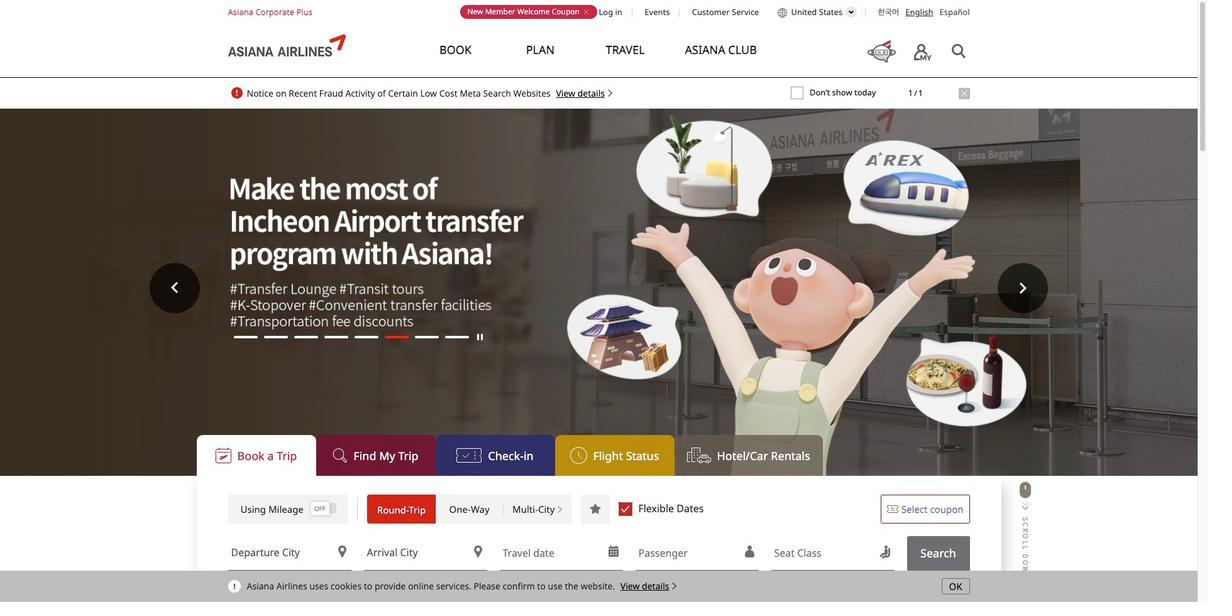 Task type: vqa. For each thing, say whether or not it's contained in the screenshot.
text field
yes



Task type: describe. For each thing, give the bounding box(es) containing it.
정지(pause) image
[[477, 335, 483, 341]]

Passenger text field
[[635, 537, 758, 572]]

Travel date text field
[[499, 537, 623, 572]]



Task type: locate. For each thing, give the bounding box(es) containing it.
None text field
[[228, 537, 351, 572], [364, 537, 487, 572], [228, 537, 351, 572], [364, 537, 487, 572]]

Seat Class text field
[[771, 537, 894, 572]]



